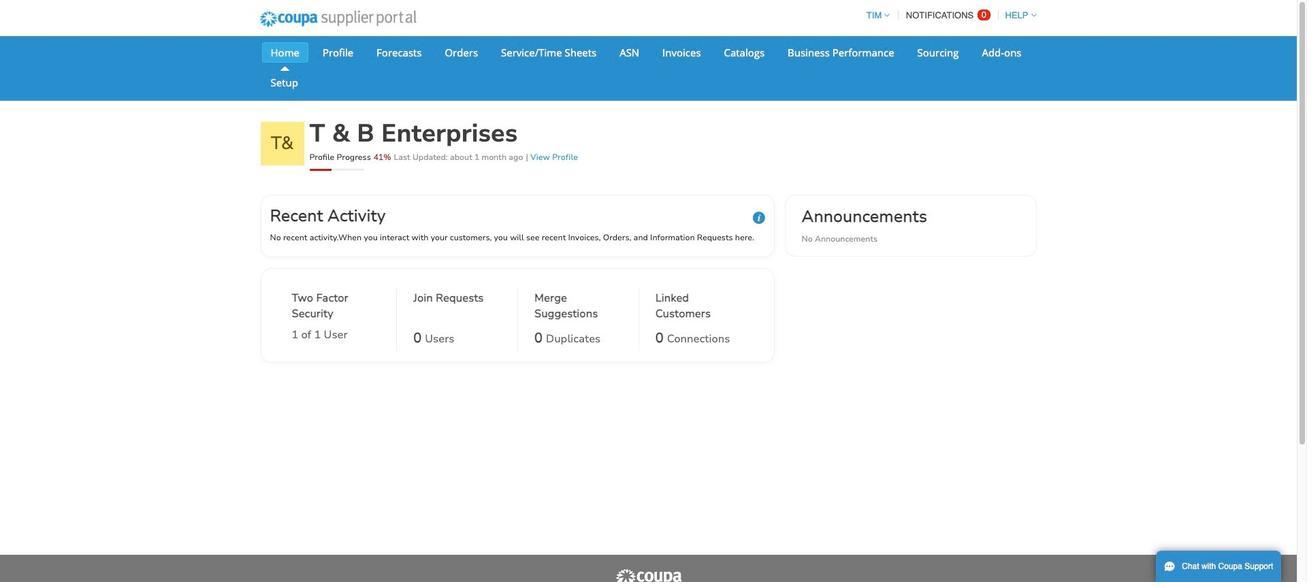 Task type: vqa. For each thing, say whether or not it's contained in the screenshot.
Manage legal entities Manage
no



Task type: locate. For each thing, give the bounding box(es) containing it.
t& image
[[260, 122, 304, 165]]

navigation
[[861, 2, 1037, 29]]

0 vertical spatial coupa supplier portal image
[[250, 2, 426, 36]]

1 horizontal spatial coupa supplier portal image
[[614, 569, 683, 582]]

0 horizontal spatial coupa supplier portal image
[[250, 2, 426, 36]]

coupa supplier portal image
[[250, 2, 426, 36], [614, 569, 683, 582]]

1 vertical spatial coupa supplier portal image
[[614, 569, 683, 582]]

additional information image
[[753, 212, 765, 224]]



